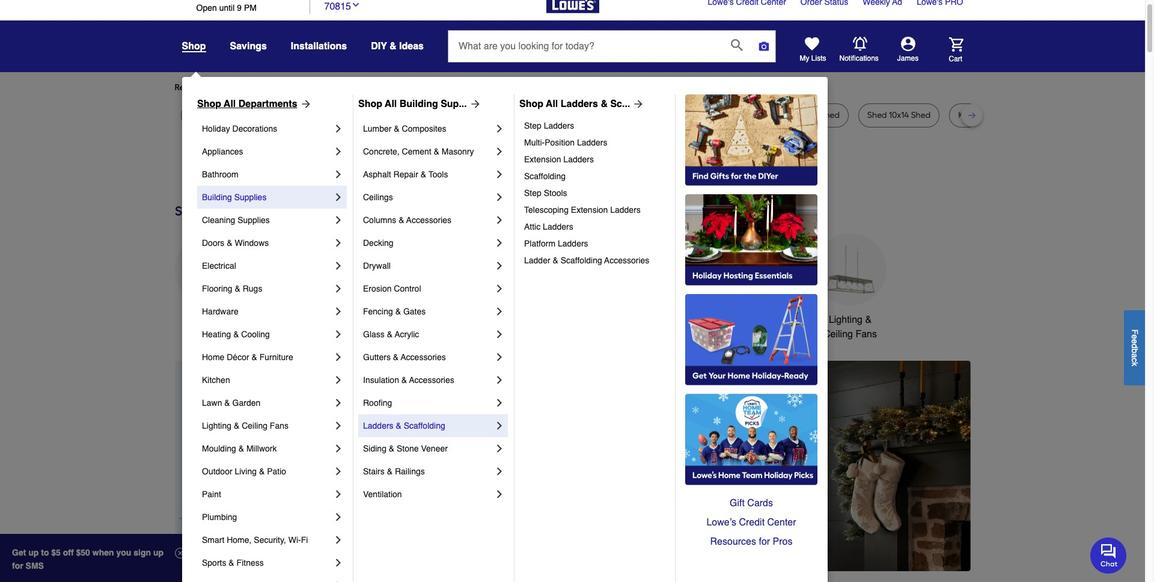 Task type: describe. For each thing, give the bounding box(es) containing it.
lawn & garden
[[202, 398, 261, 408]]

chevron right image for holiday decorations
[[333, 123, 345, 135]]

cleaning supplies
[[202, 215, 270, 225]]

chevron right image for outdoor living & patio
[[333, 466, 345, 478]]

& for doors & windows link
[[227, 238, 233, 248]]

ideas
[[399, 41, 424, 52]]

chevron right image for appliances
[[333, 146, 345, 158]]

step for step ladders
[[525, 121, 542, 131]]

2 horizontal spatial arrow right image
[[949, 466, 961, 478]]

chevron right image for asphalt repair & tools
[[494, 168, 506, 180]]

chevron right image for building supplies
[[333, 191, 345, 203]]

asphalt repair & tools link
[[363, 163, 494, 186]]

shop for shop all ladders & sc...
[[520, 99, 544, 109]]

1 horizontal spatial building
[[400, 99, 438, 109]]

holiday
[[202, 124, 230, 134]]

ladders up the platform ladders at the top
[[543, 222, 574, 232]]

chevron right image for ceilings
[[494, 191, 506, 203]]

d
[[1131, 344, 1141, 348]]

sports & fitness link
[[202, 552, 333, 574]]

diy
[[371, 41, 387, 52]]

arrow right image
[[631, 98, 645, 110]]

70815 button
[[325, 0, 361, 14]]

smart home button
[[723, 233, 796, 327]]

ladders & scaffolding link
[[363, 414, 494, 437]]

gift cards
[[730, 498, 774, 509]]

shed for shed 10x14 shed
[[868, 110, 888, 120]]

when
[[93, 548, 114, 558]]

shop all ladders & sc...
[[520, 99, 631, 109]]

sup...
[[441, 99, 467, 109]]

chevron right image for kitchen
[[333, 374, 345, 386]]

accessories for insulation & accessories
[[409, 375, 455, 385]]

& inside lighting & ceiling fans
[[866, 315, 872, 325]]

quikrete
[[569, 110, 601, 120]]

& for sports & fitness link
[[229, 558, 234, 568]]

supplies for building supplies
[[234, 192, 267, 202]]

ladders up quikrete
[[561, 99, 599, 109]]

chevron right image for insulation & accessories
[[494, 374, 506, 386]]

ventilation
[[363, 490, 402, 499]]

kitchen faucets button
[[449, 233, 521, 327]]

cleaning
[[202, 215, 235, 225]]

extension ladders link
[[525, 151, 667, 168]]

chevron right image for stairs & railings
[[494, 466, 506, 478]]

lighting inside lighting & ceiling fans link
[[202, 421, 232, 431]]

1 up from the left
[[28, 548, 39, 558]]

erosion
[[363, 284, 392, 294]]

a
[[1131, 353, 1141, 358]]

scroll to item #3 element
[[676, 548, 707, 556]]

glass & acrylic
[[363, 330, 420, 339]]

chevron right image for electrical
[[333, 260, 345, 272]]

ladders inside 'link'
[[611, 205, 641, 215]]

concrete,
[[363, 147, 400, 156]]

you for more suggestions for you
[[391, 82, 405, 93]]

step ladders
[[525, 121, 575, 131]]

decking link
[[363, 232, 494, 254]]

pm
[[244, 3, 257, 13]]

insulation & accessories link
[[363, 369, 494, 392]]

moulding
[[202, 444, 236, 454]]

gutters & accessories link
[[363, 346, 494, 369]]

siding
[[363, 444, 387, 454]]

my lists
[[800, 54, 827, 63]]

asphalt repair & tools
[[363, 170, 448, 179]]

storage
[[763, 110, 793, 120]]

shed outdoor storage
[[707, 110, 793, 120]]

chevron right image for glass & acrylic
[[494, 328, 506, 340]]

chevron right image for concrete, cement & masonry
[[494, 146, 506, 158]]

stick
[[285, 110, 303, 120]]

ceiling inside lighting & ceiling fans
[[824, 329, 854, 340]]

chevron right image for bathroom
[[333, 168, 345, 180]]

ladders down the roofing
[[363, 421, 394, 431]]

camera image
[[759, 40, 771, 52]]

decorations for holiday
[[233, 124, 277, 134]]

search image
[[731, 39, 744, 51]]

supplies for cleaning supplies
[[238, 215, 270, 225]]

9
[[237, 3, 242, 13]]

wi-
[[289, 535, 301, 545]]

suggestions
[[329, 82, 377, 93]]

lowe's credit center link
[[686, 513, 818, 532]]

& for stairs & railings 'link'
[[387, 467, 393, 476]]

refrigerator
[[447, 110, 493, 120]]

ladder
[[525, 256, 551, 265]]

door interior
[[372, 110, 420, 120]]

chevron right image for paint
[[333, 488, 345, 500]]

f e e d b a c k
[[1131, 329, 1141, 366]]

ceilings
[[363, 192, 393, 202]]

scaffolding for ladder & scaffolding accessories
[[561, 256, 603, 265]]

chevron right image for sports & fitness
[[333, 557, 345, 569]]

mower
[[213, 110, 239, 120]]

& for flooring & rugs link
[[235, 284, 241, 294]]

concrete, cement & masonry
[[363, 147, 474, 156]]

bathroom inside "button"
[[647, 315, 689, 325]]

chevron right image for decking
[[494, 237, 506, 249]]

outdoor living & patio link
[[202, 460, 333, 483]]

roofing
[[363, 398, 392, 408]]

you for recommended searches for you
[[284, 82, 298, 93]]

& for insulation & accessories link
[[402, 375, 407, 385]]

chevron right image for siding & stone veneer
[[494, 443, 506, 455]]

stools
[[544, 188, 568, 198]]

f
[[1131, 329, 1141, 334]]

lowe's home improvement cart image
[[950, 37, 964, 51]]

0 horizontal spatial bathroom
[[202, 170, 239, 179]]

all for ladders
[[546, 99, 558, 109]]

& for "heating & cooling" link
[[233, 330, 239, 339]]

lowe's wishes you and your family a happy hanukkah. image
[[175, 159, 971, 189]]

shop 25 days of deals by category image
[[175, 201, 971, 221]]

sports
[[202, 558, 226, 568]]

home,
[[227, 535, 252, 545]]

arrow right image for shop all departments
[[298, 98, 312, 110]]

credit
[[740, 517, 765, 528]]

$50
[[76, 548, 90, 558]]

2 e from the top
[[1131, 339, 1141, 344]]

& for lumber & composites link
[[394, 124, 400, 134]]

& for glass & acrylic link
[[387, 330, 393, 339]]

lumber & composites
[[363, 124, 447, 134]]

bathroom link
[[202, 163, 333, 186]]

lighting & ceiling fans inside button
[[824, 315, 878, 340]]

2 up from the left
[[153, 548, 164, 558]]

plumbing
[[202, 513, 237, 522]]

doors & windows link
[[202, 232, 333, 254]]

christmas decorations
[[368, 315, 419, 340]]

chevron right image for roofing
[[494, 397, 506, 409]]

& for lawn & garden link at the left bottom
[[225, 398, 230, 408]]

veneer
[[421, 444, 448, 454]]

25 days of deals. don't miss deals every day. same-day delivery on in-stock orders placed by 2 p m. image
[[175, 361, 369, 571]]

living
[[235, 467, 257, 476]]

chat invite button image
[[1091, 537, 1128, 574]]

center
[[768, 517, 797, 528]]

& for "ladders & scaffolding" link
[[396, 421, 402, 431]]

flooring & rugs link
[[202, 277, 333, 300]]

smart home, security, wi-fi link
[[202, 529, 333, 552]]

arrow left image
[[399, 466, 411, 478]]

get
[[12, 548, 26, 558]]

0 vertical spatial scaffolding
[[525, 171, 566, 181]]

0 vertical spatial appliances
[[202, 147, 243, 156]]

70815
[[325, 1, 351, 12]]

tools
[[429, 170, 448, 179]]

outdoor
[[202, 467, 233, 476]]

holiday decorations link
[[202, 117, 333, 140]]

lowe's home team holiday picks. image
[[686, 394, 818, 485]]

telescoping
[[525, 205, 569, 215]]

lowe's credit center
[[707, 517, 797, 528]]

cart button
[[933, 37, 964, 63]]

building supplies
[[202, 192, 267, 202]]

step for step stools
[[525, 188, 542, 198]]

columns & accessories
[[363, 215, 452, 225]]

1 e from the top
[[1131, 334, 1141, 339]]

composites
[[402, 124, 447, 134]]

accessories down platform ladders link
[[605, 256, 650, 265]]

james
[[898, 54, 919, 63]]

holiday hosting essentials. image
[[686, 194, 818, 286]]

home inside button
[[761, 315, 786, 325]]

flooring & rugs
[[202, 284, 263, 294]]

lowe's home improvement lists image
[[805, 37, 820, 51]]

1 vertical spatial fans
[[270, 421, 289, 431]]

shop all building sup...
[[359, 99, 467, 109]]

scaffolding link
[[525, 168, 667, 185]]

chevron right image for home décor & furniture
[[333, 351, 345, 363]]

kitchen for kitchen
[[202, 375, 230, 385]]

appliances inside "button"
[[187, 315, 234, 325]]

lawn
[[190, 110, 211, 120]]

my lists link
[[800, 37, 827, 63]]

sms
[[26, 561, 44, 571]]

k
[[1131, 362, 1141, 366]]

cement
[[402, 147, 432, 156]]

chevron right image for columns & accessories
[[494, 214, 506, 226]]

lawn mower
[[190, 110, 239, 120]]

find gifts for the diyer. image
[[686, 94, 818, 186]]



Task type: vqa. For each thing, say whether or not it's contained in the screenshot.
shop now button to the right
no



Task type: locate. For each thing, give the bounding box(es) containing it.
0 horizontal spatial all
[[224, 99, 236, 109]]

10x14
[[890, 110, 910, 120]]

sc...
[[611, 99, 631, 109]]

ladders up ladder & scaffolding accessories on the top of page
[[558, 239, 589, 248]]

1 horizontal spatial kitchen
[[451, 315, 483, 325]]

lists
[[812, 54, 827, 63]]

kitchen faucets
[[451, 315, 520, 325]]

& for the diy & ideas button
[[390, 41, 397, 52]]

ladders inside "link"
[[577, 138, 608, 147]]

scaffolding down roofing link in the left of the page
[[404, 421, 446, 431]]

0 horizontal spatial lighting & ceiling fans
[[202, 421, 289, 431]]

faucets
[[485, 315, 520, 325]]

lighting & ceiling fans button
[[815, 233, 887, 342]]

e
[[1131, 334, 1141, 339], [1131, 339, 1141, 344]]

shop up door
[[359, 99, 383, 109]]

& for moulding & millwork 'link'
[[239, 444, 244, 454]]

& for lighting & ceiling fans link
[[234, 421, 240, 431]]

up
[[28, 548, 39, 558], [153, 548, 164, 558]]

scaffolding down platform ladders link
[[561, 256, 603, 265]]

f e e d b a c k button
[[1125, 310, 1146, 385]]

scaffolding for ladders & scaffolding
[[404, 421, 446, 431]]

e up the b
[[1131, 339, 1141, 344]]

up left "to"
[[28, 548, 39, 558]]

to
[[41, 548, 49, 558]]

extension inside 'link'
[[571, 205, 608, 215]]

appliances link
[[202, 140, 333, 163]]

step up telescoping
[[525, 188, 542, 198]]

accessories up roofing link in the left of the page
[[409, 375, 455, 385]]

0 horizontal spatial up
[[28, 548, 39, 558]]

shop for shop all departments
[[197, 99, 221, 109]]

decorations down the peel
[[233, 124, 277, 134]]

0 vertical spatial lighting & ceiling fans
[[824, 315, 878, 340]]

cart
[[950, 54, 963, 63]]

shed for shed
[[821, 110, 840, 120]]

chevron right image for fencing & gates
[[494, 306, 506, 318]]

you left "more"
[[284, 82, 298, 93]]

shop for shop all building sup...
[[359, 99, 383, 109]]

1 vertical spatial scaffolding
[[561, 256, 603, 265]]

asphalt
[[363, 170, 391, 179]]

chevron right image for plumbing
[[333, 511, 345, 523]]

doors & windows
[[202, 238, 269, 248]]

recommended searches for you heading
[[175, 82, 971, 94]]

Search Query text field
[[449, 31, 722, 62]]

accessories for columns & accessories
[[407, 215, 452, 225]]

0 horizontal spatial kitchen
[[202, 375, 230, 385]]

ladders up position on the left of page
[[544, 121, 575, 131]]

kobalt
[[959, 110, 984, 120]]

doors
[[202, 238, 225, 248]]

& for fencing & gates link
[[396, 307, 401, 316]]

1 horizontal spatial bathroom
[[647, 315, 689, 325]]

building up interior
[[400, 99, 438, 109]]

gutters & accessories
[[363, 353, 446, 362]]

3 shed from the left
[[868, 110, 888, 120]]

decking
[[363, 238, 394, 248]]

my
[[800, 54, 810, 63]]

open until 9 pm
[[196, 3, 257, 13]]

0 vertical spatial lighting
[[829, 315, 863, 325]]

toilet
[[521, 110, 541, 120]]

chevron right image for hardware
[[333, 306, 345, 318]]

1 vertical spatial supplies
[[238, 215, 270, 225]]

shop
[[197, 99, 221, 109], [359, 99, 383, 109], [520, 99, 544, 109]]

0 vertical spatial fans
[[856, 329, 878, 340]]

stairs & railings link
[[363, 460, 494, 483]]

shed left the 10x14
[[868, 110, 888, 120]]

lumber
[[363, 124, 392, 134]]

departments
[[239, 99, 298, 109]]

hardie
[[629, 110, 654, 120]]

control
[[394, 284, 421, 294]]

1 horizontal spatial lighting
[[829, 315, 863, 325]]

for up door
[[378, 82, 389, 93]]

chevron right image
[[333, 123, 345, 135], [333, 146, 345, 158], [333, 168, 345, 180], [333, 191, 345, 203], [494, 191, 506, 203], [333, 214, 345, 226], [333, 237, 345, 249], [494, 260, 506, 272], [333, 306, 345, 318], [333, 328, 345, 340], [494, 328, 506, 340], [333, 351, 345, 363], [494, 351, 506, 363], [333, 374, 345, 386], [333, 397, 345, 409], [333, 466, 345, 478], [333, 511, 345, 523], [333, 557, 345, 569]]

1 horizontal spatial fans
[[856, 329, 878, 340]]

extension down step stools link
[[571, 205, 608, 215]]

holiday decorations
[[202, 124, 277, 134]]

fencing & gates
[[363, 307, 426, 316]]

shed right the 10x14
[[912, 110, 931, 120]]

chevron right image for gutters & accessories
[[494, 351, 506, 363]]

shop up lawn mower
[[197, 99, 221, 109]]

sign
[[134, 548, 151, 558]]

erosion control
[[363, 284, 421, 294]]

for down get
[[12, 561, 23, 571]]

position
[[545, 138, 575, 147]]

decorations down christmas
[[368, 329, 419, 340]]

0 vertical spatial supplies
[[234, 192, 267, 202]]

4 shed from the left
[[912, 110, 931, 120]]

all up step ladders
[[546, 99, 558, 109]]

1 horizontal spatial all
[[385, 99, 397, 109]]

lowe's home improvement notification center image
[[853, 37, 868, 51]]

hardware
[[202, 307, 239, 316]]

appliances down holiday
[[202, 147, 243, 156]]

1 horizontal spatial smart
[[732, 315, 758, 325]]

3 all from the left
[[546, 99, 558, 109]]

shed left outdoor
[[707, 110, 727, 120]]

0 horizontal spatial ceiling
[[242, 421, 268, 431]]

home décor & furniture
[[202, 353, 293, 362]]

1 horizontal spatial home
[[761, 315, 786, 325]]

up right 'sign'
[[153, 548, 164, 558]]

christmas
[[372, 315, 415, 325]]

chevron right image for heating & cooling
[[333, 328, 345, 340]]

platform
[[525, 239, 556, 248]]

50 percent off all artificial christmas trees, holiday lights and more. image
[[388, 361, 971, 571]]

installations button
[[291, 35, 347, 57]]

1 horizontal spatial up
[[153, 548, 164, 558]]

accessories up insulation & accessories link
[[401, 353, 446, 362]]

2 shop from the left
[[359, 99, 383, 109]]

1 vertical spatial appliances
[[187, 315, 234, 325]]

kitchen left "faucets"
[[451, 315, 483, 325]]

gates
[[404, 307, 426, 316]]

1 vertical spatial decorations
[[368, 329, 419, 340]]

1 shed from the left
[[707, 110, 727, 120]]

scaffolding
[[525, 171, 566, 181], [561, 256, 603, 265], [404, 421, 446, 431]]

0 vertical spatial bathroom
[[202, 170, 239, 179]]

decorations for christmas
[[368, 329, 419, 340]]

extension ladders
[[525, 155, 594, 164]]

smart inside button
[[732, 315, 758, 325]]

0 vertical spatial ceiling
[[824, 329, 854, 340]]

scroll to item #2 image
[[647, 550, 676, 555]]

arrow right image inside shop all building sup... link
[[467, 98, 482, 110]]

ventilation link
[[363, 483, 494, 506]]

drywall link
[[363, 254, 494, 277]]

chevron right image for smart home, security, wi-fi
[[333, 534, 345, 546]]

appliances button
[[175, 233, 247, 327]]

& for ladder & scaffolding accessories link
[[553, 256, 559, 265]]

kitchen inside button
[[451, 315, 483, 325]]

1 shop from the left
[[197, 99, 221, 109]]

shed right storage
[[821, 110, 840, 120]]

0 horizontal spatial you
[[284, 82, 298, 93]]

chevron right image for lighting & ceiling fans
[[333, 420, 345, 432]]

1 step from the top
[[525, 121, 542, 131]]

1 vertical spatial lighting
[[202, 421, 232, 431]]

0 vertical spatial building
[[400, 99, 438, 109]]

& for columns & accessories link
[[399, 215, 405, 225]]

telescoping extension ladders
[[525, 205, 641, 215]]

2 step from the top
[[525, 188, 542, 198]]

arrow right image inside shop all departments link
[[298, 98, 312, 110]]

all up mower
[[224, 99, 236, 109]]

2 shed from the left
[[821, 110, 840, 120]]

0 horizontal spatial smart
[[202, 535, 225, 545]]

cleaning supplies link
[[202, 209, 333, 232]]

& inside "link"
[[389, 444, 395, 454]]

1 vertical spatial lighting & ceiling fans
[[202, 421, 289, 431]]

ladders down step ladders link
[[577, 138, 608, 147]]

cards
[[748, 498, 774, 509]]

step stools link
[[525, 185, 667, 202]]

e up d
[[1131, 334, 1141, 339]]

1 horizontal spatial you
[[391, 82, 405, 93]]

ladders up attic ladders link
[[611, 205, 641, 215]]

decorations inside button
[[368, 329, 419, 340]]

1 vertical spatial kitchen
[[202, 375, 230, 385]]

savings
[[230, 41, 267, 52]]

chevron right image for moulding & millwork
[[333, 443, 345, 455]]

& for the gutters & accessories link
[[393, 353, 399, 362]]

step down toilet
[[525, 121, 542, 131]]

ladders
[[561, 99, 599, 109], [544, 121, 575, 131], [577, 138, 608, 147], [564, 155, 594, 164], [611, 205, 641, 215], [543, 222, 574, 232], [558, 239, 589, 248], [363, 421, 394, 431]]

1 vertical spatial bathroom
[[647, 315, 689, 325]]

1 vertical spatial step
[[525, 188, 542, 198]]

2 you from the left
[[391, 82, 405, 93]]

1 horizontal spatial lighting & ceiling fans
[[824, 315, 878, 340]]

1 horizontal spatial ceiling
[[824, 329, 854, 340]]

columns & accessories link
[[363, 209, 494, 232]]

chevron down image
[[351, 0, 361, 9]]

for left pros
[[759, 537, 771, 547]]

lowe's home improvement logo image
[[547, 0, 599, 27]]

shop all building sup... link
[[359, 97, 482, 111]]

ladders down multi-position ladders
[[564, 155, 594, 164]]

1 horizontal spatial arrow right image
[[467, 98, 482, 110]]

moulding & millwork
[[202, 444, 277, 454]]

chevron right image for drywall
[[494, 260, 506, 272]]

building up cleaning
[[202, 192, 232, 202]]

shed for shed outdoor storage
[[707, 110, 727, 120]]

christmas decorations button
[[358, 233, 430, 342]]

1 horizontal spatial extension
[[571, 205, 608, 215]]

0 horizontal spatial arrow right image
[[298, 98, 312, 110]]

siding & stone veneer link
[[363, 437, 494, 460]]

smart for smart home
[[732, 315, 758, 325]]

hardware link
[[202, 300, 333, 323]]

0 horizontal spatial extension
[[525, 155, 562, 164]]

arrow right image
[[298, 98, 312, 110], [467, 98, 482, 110], [949, 466, 961, 478]]

arrow right image for shop all building sup...
[[467, 98, 482, 110]]

building
[[400, 99, 438, 109], [202, 192, 232, 202]]

multi-position ladders link
[[525, 134, 667, 151]]

bathroom button
[[632, 233, 704, 327]]

open
[[196, 3, 217, 13]]

3 shop from the left
[[520, 99, 544, 109]]

telescoping extension ladders link
[[525, 202, 667, 218]]

for inside the get up to $5 off $50 when you sign up for sms
[[12, 561, 23, 571]]

chevron right image for lumber & composites
[[494, 123, 506, 135]]

chevron right image for cleaning supplies
[[333, 214, 345, 226]]

chevron right image for doors & windows
[[333, 237, 345, 249]]

None search field
[[448, 30, 777, 74]]

0 horizontal spatial building
[[202, 192, 232, 202]]

supplies up cleaning supplies
[[234, 192, 267, 202]]

you
[[284, 82, 298, 93], [391, 82, 405, 93]]

hardie board
[[629, 110, 679, 120]]

1 you from the left
[[284, 82, 298, 93]]

appliances up heating
[[187, 315, 234, 325]]

for up the departments
[[272, 82, 282, 93]]

lighting
[[829, 315, 863, 325], [202, 421, 232, 431]]

multi-position ladders
[[525, 138, 608, 147]]

savings button
[[230, 35, 267, 57]]

extension down multi-
[[525, 155, 562, 164]]

0 horizontal spatial lighting
[[202, 421, 232, 431]]

1 horizontal spatial shop
[[359, 99, 383, 109]]

smart for smart home, security, wi-fi
[[202, 535, 225, 545]]

drywall
[[363, 261, 391, 271]]

patio
[[267, 467, 286, 476]]

outdoor
[[729, 110, 761, 120]]

supplies up the windows on the left of the page
[[238, 215, 270, 225]]

accessories up decking link
[[407, 215, 452, 225]]

chevron right image for ventilation
[[494, 488, 506, 500]]

0 horizontal spatial shop
[[197, 99, 221, 109]]

cooling
[[241, 330, 270, 339]]

lighting inside "lighting & ceiling fans" button
[[829, 315, 863, 325]]

for inside 'link'
[[759, 537, 771, 547]]

all for building
[[385, 99, 397, 109]]

roofing link
[[363, 392, 494, 414]]

1 vertical spatial ceiling
[[242, 421, 268, 431]]

1 all from the left
[[224, 99, 236, 109]]

you
[[116, 548, 131, 558]]

accessories for gutters & accessories
[[401, 353, 446, 362]]

2 horizontal spatial all
[[546, 99, 558, 109]]

extension
[[525, 155, 562, 164], [571, 205, 608, 215]]

installations
[[291, 41, 347, 52]]

resources for pros
[[711, 537, 793, 547]]

chevron right image
[[494, 123, 506, 135], [494, 146, 506, 158], [494, 168, 506, 180], [494, 214, 506, 226], [494, 237, 506, 249], [333, 260, 345, 272], [333, 283, 345, 295], [494, 283, 506, 295], [494, 306, 506, 318], [494, 374, 506, 386], [494, 397, 506, 409], [333, 420, 345, 432], [494, 420, 506, 432], [333, 443, 345, 455], [494, 443, 506, 455], [494, 466, 506, 478], [333, 488, 345, 500], [494, 488, 506, 500], [333, 534, 345, 546], [333, 580, 345, 582]]

2 horizontal spatial shop
[[520, 99, 544, 109]]

james button
[[880, 37, 938, 63]]

1 vertical spatial home
[[202, 353, 225, 362]]

stairs & railings
[[363, 467, 425, 476]]

all up door interior
[[385, 99, 397, 109]]

scaffolding up step stools at the left
[[525, 171, 566, 181]]

2 vertical spatial scaffolding
[[404, 421, 446, 431]]

chevron right image for lawn & garden
[[333, 397, 345, 409]]

windows
[[235, 238, 269, 248]]

siding & stone veneer
[[363, 444, 448, 454]]

off
[[63, 548, 74, 558]]

0 vertical spatial smart
[[732, 315, 758, 325]]

more
[[308, 82, 328, 93]]

you up shop all building sup...
[[391, 82, 405, 93]]

get your home holiday-ready. image
[[686, 294, 818, 386]]

acrylic
[[395, 330, 420, 339]]

0 horizontal spatial home
[[202, 353, 225, 362]]

chevron right image for ladders & scaffolding
[[494, 420, 506, 432]]

1 vertical spatial extension
[[571, 205, 608, 215]]

get up to $5 off $50 when you sign up for sms
[[12, 548, 164, 571]]

all for departments
[[224, 99, 236, 109]]

1 vertical spatial smart
[[202, 535, 225, 545]]

kitchen for kitchen faucets
[[451, 315, 483, 325]]

0 vertical spatial home
[[761, 315, 786, 325]]

2 all from the left
[[385, 99, 397, 109]]

1 horizontal spatial decorations
[[368, 329, 419, 340]]

shop up toilet
[[520, 99, 544, 109]]

0 horizontal spatial decorations
[[233, 124, 277, 134]]

0 vertical spatial kitchen
[[451, 315, 483, 325]]

erosion control link
[[363, 277, 494, 300]]

chevron right image for erosion control
[[494, 283, 506, 295]]

moulding & millwork link
[[202, 437, 333, 460]]

0 horizontal spatial fans
[[270, 421, 289, 431]]

kitchen up lawn
[[202, 375, 230, 385]]

board
[[656, 110, 679, 120]]

fans inside button
[[856, 329, 878, 340]]

step ladders link
[[525, 117, 667, 134]]

& for 'siding & stone veneer' "link"
[[389, 444, 395, 454]]

chevron right image for flooring & rugs
[[333, 283, 345, 295]]

0 vertical spatial step
[[525, 121, 542, 131]]

0 vertical spatial decorations
[[233, 124, 277, 134]]

0 vertical spatial extension
[[525, 155, 562, 164]]

multi-
[[525, 138, 545, 147]]

1 vertical spatial building
[[202, 192, 232, 202]]



